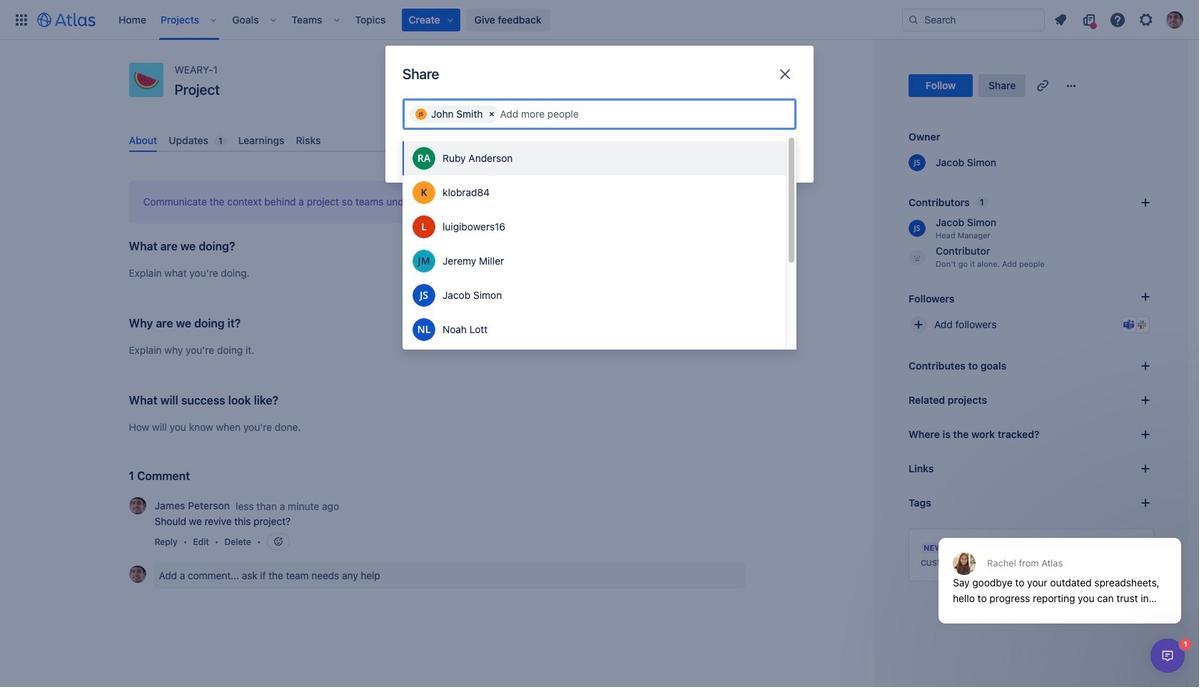 Task type: vqa. For each thing, say whether or not it's contained in the screenshot.
Angeles at left bottom
no



Task type: describe. For each thing, give the bounding box(es) containing it.
top element
[[9, 0, 902, 40]]

Search field
[[902, 8, 1045, 31]]

close banner image
[[1131, 541, 1142, 553]]

help image
[[1109, 11, 1127, 28]]

Add more people text field
[[500, 107, 588, 121]]

slack logo showing nan channels are connected to this project image
[[1137, 319, 1148, 331]]



Task type: locate. For each thing, give the bounding box(es) containing it.
add a follower image
[[1137, 288, 1154, 306]]

close modal image
[[777, 66, 794, 83]]

clear image
[[486, 109, 497, 120]]

msteams logo showing  channels are connected to this project image
[[1124, 319, 1135, 331]]

1 vertical spatial dialog
[[1151, 639, 1185, 673]]

banner
[[0, 0, 1199, 40]]

search image
[[908, 14, 920, 25]]

tab list
[[123, 129, 751, 152]]

dialog
[[932, 503, 1189, 635], [1151, 639, 1185, 673]]

add follower image
[[910, 316, 927, 333]]

None search field
[[902, 8, 1045, 31]]

0 vertical spatial dialog
[[932, 503, 1189, 635]]



